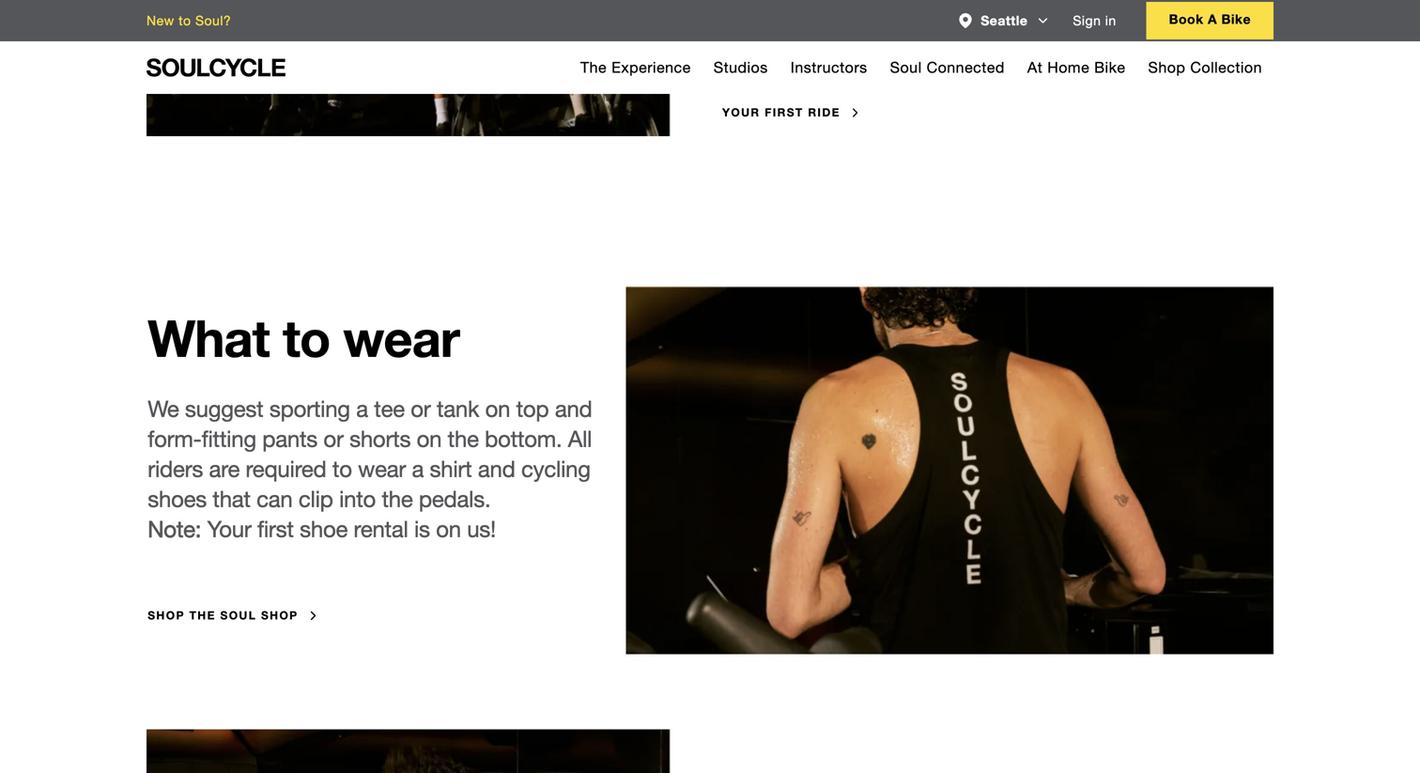 Task type: describe. For each thing, give the bounding box(es) containing it.
more
[[761, 13, 812, 39]]

your first ride
[[723, 106, 841, 119]]

tee
[[374, 396, 405, 423]]

out
[[1000, 13, 1032, 39]]

what
[[148, 308, 270, 370]]

first
[[765, 106, 804, 119]]

0 vertical spatial or
[[411, 396, 431, 423]]

new to soul? link
[[147, 13, 231, 29]]

at home bike link
[[1028, 41, 1126, 94]]

cycling
[[522, 456, 591, 483]]

suggest
[[185, 396, 264, 423]]

shop collection
[[1149, 59, 1263, 76]]

instructors
[[791, 59, 868, 76]]

1 vertical spatial soul
[[220, 609, 257, 623]]

soul connected
[[890, 59, 1005, 76]]

form-
[[148, 426, 202, 453]]

ride
[[808, 106, 841, 119]]

studios link
[[714, 41, 768, 94]]

to for new
[[179, 13, 191, 29]]

your first ride image
[[147, 0, 795, 136]]

for more information check out our welcome page.
[[723, 13, 1165, 69]]

1 horizontal spatial shop
[[261, 609, 298, 623]]

your inside we suggest sporting a tee or tank on top and form-fitting pants or shorts on the bottom. all riders are required to wear a shirt and cycling shoes that can clip into the pedals. note: your first shoe rental is on us!
[[207, 516, 251, 543]]

bike
[[1095, 59, 1126, 76]]

seattle region element
[[981, 13, 1028, 29]]

0 vertical spatial the
[[448, 426, 479, 453]]

note:
[[148, 516, 201, 543]]

book a bike
[[1170, 11, 1252, 27]]

Book a bike field
[[1147, 2, 1274, 39]]

our
[[1038, 13, 1070, 39]]

shorts
[[350, 426, 411, 453]]

experience
[[612, 59, 691, 76]]

clip
[[299, 486, 333, 513]]

riders
[[148, 456, 203, 483]]

first
[[257, 516, 294, 543]]

shop the soul shop
[[148, 609, 298, 623]]

your first ride link
[[723, 101, 1179, 124]]

soul connected link
[[890, 41, 1005, 94]]

is
[[414, 516, 430, 543]]

tank
[[437, 396, 479, 423]]

our vibe image
[[147, 730, 795, 773]]

sign
[[1073, 13, 1102, 29]]

primary navigation element
[[569, 41, 1274, 94]]

at
[[1028, 59, 1043, 76]]

the inside shop the soul shop link
[[189, 609, 216, 623]]

soul inside primary navigation element
[[890, 59, 922, 76]]

connected
[[927, 59, 1005, 76]]

a inside book a bike popup button
[[1208, 11, 1218, 27]]

bike
[[1222, 11, 1252, 27]]

can
[[257, 486, 293, 513]]

new
[[147, 13, 175, 29]]

soulcycle home page image
[[147, 58, 286, 77]]

we suggest sporting a tee or tank on top and form-fitting pants or shorts on the bottom. all riders are required to wear a shirt and cycling shoes that can clip into the pedals. note: your first shoe rental is on us!
[[148, 396, 592, 543]]

us!
[[467, 516, 496, 543]]

1 vertical spatial and
[[478, 456, 516, 483]]

0 vertical spatial wear
[[343, 308, 459, 370]]

2 vertical spatial a
[[412, 456, 424, 483]]

2 vertical spatial on
[[436, 516, 461, 543]]

0 horizontal spatial or
[[324, 426, 344, 453]]

the
[[581, 59, 607, 76]]

book
[[1170, 11, 1204, 27]]

studios
[[714, 59, 768, 76]]

collection
[[1191, 59, 1263, 76]]

required
[[246, 456, 327, 483]]

what to wear
[[148, 308, 459, 370]]

welcome
[[1076, 13, 1165, 39]]



Task type: vqa. For each thing, say whether or not it's contained in the screenshot.
more
yes



Task type: locate. For each thing, give the bounding box(es) containing it.
what to wear image
[[626, 286, 1274, 655]]

are
[[209, 456, 240, 483]]

wear
[[343, 308, 459, 370], [358, 456, 406, 483]]

to up into
[[333, 456, 352, 483]]

1 vertical spatial your
[[207, 516, 251, 543]]

shop for shop the soul shop
[[148, 609, 185, 623]]

a left shirt at left
[[412, 456, 424, 483]]

1 vertical spatial a
[[356, 396, 368, 423]]

1 vertical spatial on
[[417, 426, 442, 453]]

home
[[1048, 59, 1090, 76]]

shoe
[[300, 516, 348, 543]]

0 vertical spatial soul
[[890, 59, 922, 76]]

1 vertical spatial to
[[283, 308, 330, 370]]

seattle
[[981, 13, 1028, 29]]

shop down first
[[261, 609, 298, 623]]

instructors link
[[791, 41, 868, 94]]

that
[[213, 486, 251, 513]]

0 horizontal spatial your
[[207, 516, 251, 543]]

or down 'sporting'
[[324, 426, 344, 453]]

0 horizontal spatial the
[[189, 609, 216, 623]]

on
[[485, 396, 510, 423], [417, 426, 442, 453], [436, 516, 461, 543]]

the experience
[[581, 59, 691, 76]]

0 vertical spatial and
[[555, 396, 592, 423]]

pants
[[262, 426, 318, 453]]

soul?
[[195, 13, 231, 29]]

and up all
[[555, 396, 592, 423]]

wear down shorts
[[358, 456, 406, 483]]

your left first
[[723, 106, 761, 119]]

shop down "book"
[[1149, 59, 1186, 76]]

sporting
[[270, 396, 350, 423]]

pedals.
[[419, 486, 491, 513]]

the up rental
[[382, 486, 413, 513]]

2 vertical spatial the
[[189, 609, 216, 623]]

2 horizontal spatial the
[[448, 426, 479, 453]]

0 vertical spatial to
[[179, 13, 191, 29]]

the down 'tank' at the bottom left
[[448, 426, 479, 453]]

shop inside primary navigation element
[[1149, 59, 1186, 76]]

bottom.
[[485, 426, 562, 453]]

shop down 'note:'
[[148, 609, 185, 623]]

top
[[516, 396, 549, 423]]

1 vertical spatial the
[[382, 486, 413, 513]]

1 horizontal spatial or
[[411, 396, 431, 423]]

Seattle field
[[951, 6, 1058, 36]]

rental
[[354, 516, 408, 543]]

0 horizontal spatial a
[[356, 396, 368, 423]]

on left top
[[485, 396, 510, 423]]

1 horizontal spatial to
[[283, 308, 330, 370]]

0 vertical spatial a
[[1208, 11, 1218, 27]]

to up 'sporting'
[[283, 308, 330, 370]]

shop
[[1149, 59, 1186, 76], [148, 609, 185, 623], [261, 609, 298, 623]]

to inside we suggest sporting a tee or tank on top and form-fitting pants or shorts on the bottom. all riders are required to wear a shirt and cycling shoes that can clip into the pedals. note: your first shoe rental is on us!
[[333, 456, 352, 483]]

check
[[935, 13, 994, 39]]

or right tee
[[411, 396, 431, 423]]

shoes
[[148, 486, 207, 513]]

0 horizontal spatial to
[[179, 13, 191, 29]]

to
[[179, 13, 191, 29], [283, 308, 330, 370], [333, 456, 352, 483]]

on right is
[[436, 516, 461, 543]]

a
[[1208, 11, 1218, 27], [356, 396, 368, 423], [412, 456, 424, 483]]

book a bike button
[[1147, 2, 1274, 39]]

the
[[448, 426, 479, 453], [382, 486, 413, 513], [189, 609, 216, 623]]

a left bike
[[1208, 11, 1218, 27]]

sign in link
[[1073, 13, 1117, 29]]

information
[[818, 13, 929, 39]]

2 horizontal spatial a
[[1208, 11, 1218, 27]]

or
[[411, 396, 431, 423], [324, 426, 344, 453]]

0 vertical spatial on
[[485, 396, 510, 423]]

1 vertical spatial or
[[324, 426, 344, 453]]

0 vertical spatial your
[[723, 106, 761, 119]]

on up shirt at left
[[417, 426, 442, 453]]

1 vertical spatial wear
[[358, 456, 406, 483]]

2 horizontal spatial shop
[[1149, 59, 1186, 76]]

seattle button
[[951, 6, 1058, 36]]

and down bottom.
[[478, 456, 516, 483]]

wear up tee
[[343, 308, 459, 370]]

shop collection link
[[1149, 41, 1263, 94]]

1 horizontal spatial and
[[555, 396, 592, 423]]

2 horizontal spatial to
[[333, 456, 352, 483]]

0 horizontal spatial soul
[[220, 609, 257, 623]]

we
[[148, 396, 179, 423]]

shop for shop collection
[[1149, 59, 1186, 76]]

your
[[723, 106, 761, 119], [207, 516, 251, 543]]

the experience link
[[581, 41, 691, 94]]

soul
[[890, 59, 922, 76], [220, 609, 257, 623]]

and
[[555, 396, 592, 423], [478, 456, 516, 483]]

in
[[1106, 13, 1117, 29]]

1 horizontal spatial your
[[723, 106, 761, 119]]

to for what
[[283, 308, 330, 370]]

shop the soul shop link
[[148, 605, 604, 627]]

a left tee
[[356, 396, 368, 423]]

0 horizontal spatial shop
[[148, 609, 185, 623]]

the down 'note:'
[[189, 609, 216, 623]]

1 horizontal spatial the
[[382, 486, 413, 513]]

fitting
[[202, 426, 256, 453]]

sign in
[[1073, 13, 1117, 29]]

for
[[723, 13, 755, 39]]

to right new
[[179, 13, 191, 29]]

at home bike
[[1028, 59, 1126, 76]]

all
[[568, 426, 592, 453]]

shirt
[[430, 456, 472, 483]]

1 horizontal spatial soul
[[890, 59, 922, 76]]

2 vertical spatial to
[[333, 456, 352, 483]]

your down that
[[207, 516, 251, 543]]

0 horizontal spatial and
[[478, 456, 516, 483]]

page.
[[723, 43, 778, 69]]

wear inside we suggest sporting a tee or tank on top and form-fitting pants or shorts on the bottom. all riders are required to wear a shirt and cycling shoes that can clip into the pedals. note: your first shoe rental is on us!
[[358, 456, 406, 483]]

new to soul?
[[147, 13, 231, 29]]

1 horizontal spatial a
[[412, 456, 424, 483]]

into
[[339, 486, 376, 513]]



